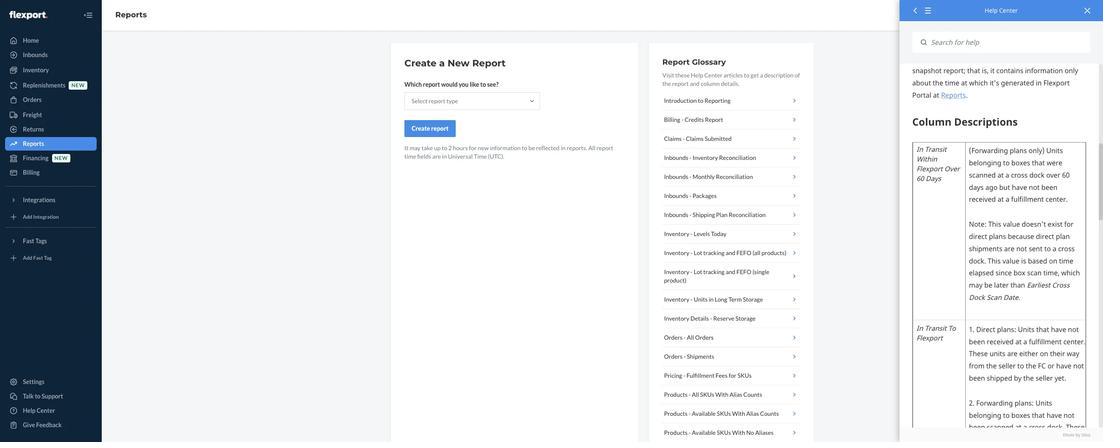 Task type: locate. For each thing, give the bounding box(es) containing it.
add fast tag link
[[5, 252, 97, 265]]

with for products - available skus with alias counts
[[732, 411, 745, 418]]

center up search search box
[[999, 6, 1018, 14]]

report up select report type
[[423, 81, 440, 88]]

1 vertical spatial fefo
[[736, 269, 751, 276]]

1 available from the top
[[692, 411, 716, 418]]

- right details
[[710, 315, 712, 323]]

in inside button
[[709, 296, 714, 304]]

inbounds for inbounds - monthly reconciliation
[[664, 173, 688, 181]]

for inside it may take up to 2 hours for new information to be reflected in reports. all report time fields are in universal time (utc).
[[469, 145, 477, 152]]

report inside visit these help center articles to get a description of the report and column details.
[[672, 80, 689, 87]]

inventory inside inventory - lot tracking and fefo (single product)
[[664, 269, 689, 276]]

- for inventory - units in long term storage
[[691, 296, 693, 304]]

0 vertical spatial reconciliation
[[719, 154, 756, 162]]

fast left tag
[[33, 255, 43, 262]]

give feedback button
[[5, 419, 97, 433]]

claims down billing - credits report in the top right of the page
[[664, 135, 682, 142]]

- down 'products - available skus with alias counts'
[[689, 430, 691, 437]]

0 vertical spatial in
[[561, 145, 566, 152]]

billing - credits report
[[664, 116, 723, 123]]

inbounds down home
[[23, 51, 48, 59]]

replenishments
[[23, 82, 65, 89]]

add left integration
[[23, 214, 32, 221]]

(all
[[753, 250, 760, 257]]

1 vertical spatial reports link
[[5, 137, 97, 151]]

settings link
[[5, 376, 97, 390]]

reconciliation for inbounds - monthly reconciliation
[[716, 173, 753, 181]]

1 vertical spatial for
[[729, 373, 736, 380]]

- for inventory - lot tracking and fefo (single product)
[[691, 269, 693, 276]]

orders
[[23, 96, 42, 103], [664, 334, 683, 342], [695, 334, 714, 342], [664, 354, 683, 361]]

report for billing - credits report
[[705, 116, 723, 123]]

2 lot from the top
[[694, 269, 702, 276]]

feedback
[[36, 422, 62, 429]]

1 vertical spatial reports
[[23, 140, 44, 148]]

available down 'products - available skus with alias counts'
[[692, 430, 716, 437]]

- up orders - shipments at right
[[684, 334, 686, 342]]

2 vertical spatial center
[[37, 408, 55, 415]]

shipping
[[693, 212, 715, 219]]

1 horizontal spatial help
[[691, 72, 703, 79]]

fefo
[[736, 250, 751, 257], [736, 269, 751, 276]]

-
[[681, 116, 683, 123], [683, 135, 685, 142], [689, 154, 691, 162], [689, 173, 691, 181], [689, 192, 691, 200], [689, 212, 691, 219], [691, 231, 693, 238], [691, 250, 693, 257], [691, 269, 693, 276], [691, 296, 693, 304], [710, 315, 712, 323], [684, 334, 686, 342], [684, 354, 686, 361], [683, 373, 685, 380], [689, 392, 691, 399], [689, 411, 691, 418], [689, 430, 691, 437]]

- inside inventory - lot tracking and fefo (single product)
[[691, 269, 693, 276]]

0 horizontal spatial in
[[442, 153, 447, 160]]

2 horizontal spatial center
[[999, 6, 1018, 14]]

- down billing - credits report in the top right of the page
[[683, 135, 685, 142]]

counts up aliases
[[760, 411, 779, 418]]

report
[[672, 80, 689, 87], [423, 81, 440, 88], [429, 98, 445, 105], [431, 125, 449, 132], [597, 145, 613, 152]]

inbounds for inbounds - packages
[[664, 192, 688, 200]]

inbounds for inbounds
[[23, 51, 48, 59]]

today
[[711, 231, 726, 238]]

center inside visit these help center articles to get a description of the report and column details.
[[704, 72, 723, 79]]

inventory up replenishments
[[23, 67, 49, 74]]

1 vertical spatial fast
[[33, 255, 43, 262]]

all down fulfillment
[[692, 392, 699, 399]]

for up time
[[469, 145, 477, 152]]

new for replenishments
[[71, 82, 85, 89]]

products for products - available skus with no aliases
[[664, 430, 688, 437]]

storage right reserve
[[736, 315, 756, 323]]

which
[[404, 81, 422, 88]]

0 horizontal spatial help center
[[23, 408, 55, 415]]

0 vertical spatial for
[[469, 145, 477, 152]]

help up search search box
[[985, 6, 998, 14]]

1 vertical spatial tracking
[[703, 269, 725, 276]]

inbounds - inventory reconciliation button
[[662, 149, 800, 168]]

0 horizontal spatial reports link
[[5, 137, 97, 151]]

2 vertical spatial products
[[664, 430, 688, 437]]

0 horizontal spatial alias
[[730, 392, 742, 399]]

alias for products - available skus with alias counts
[[746, 411, 759, 418]]

reconciliation down inbounds - packages button
[[729, 212, 766, 219]]

integrations
[[23, 197, 55, 204]]

available down the products - all skus with alias counts
[[692, 411, 716, 418]]

to left reporting
[[698, 97, 703, 104]]

all right reports.
[[588, 145, 595, 152]]

all up orders - shipments at right
[[687, 334, 694, 342]]

be
[[528, 145, 535, 152]]

products for products - all skus with alias counts
[[664, 392, 688, 399]]

to left be
[[522, 145, 527, 152]]

add for add integration
[[23, 214, 32, 221]]

counts for products - all skus with alias counts
[[743, 392, 762, 399]]

1 claims from the left
[[664, 135, 682, 142]]

1 vertical spatial with
[[732, 411, 745, 418]]

1 vertical spatial products
[[664, 411, 688, 418]]

1 vertical spatial center
[[704, 72, 723, 79]]

- left units
[[691, 296, 693, 304]]

products - available skus with no aliases button
[[662, 424, 800, 443]]

1 vertical spatial in
[[442, 153, 447, 160]]

these
[[675, 72, 690, 79]]

and
[[690, 80, 700, 87], [726, 250, 735, 257], [726, 269, 735, 276]]

0 vertical spatial and
[[690, 80, 700, 87]]

2 horizontal spatial report
[[705, 116, 723, 123]]

inventory
[[23, 67, 49, 74], [693, 154, 718, 162], [664, 231, 689, 238], [664, 250, 689, 257], [664, 269, 689, 276], [664, 296, 689, 304], [664, 315, 689, 323]]

orders up orders - shipments at right
[[664, 334, 683, 342]]

1 vertical spatial help
[[691, 72, 703, 79]]

to left 2
[[442, 145, 447, 152]]

1 vertical spatial all
[[687, 334, 694, 342]]

- left levels
[[691, 231, 693, 238]]

introduction to reporting button
[[662, 92, 800, 111]]

to inside button
[[698, 97, 703, 104]]

billing inside button
[[664, 116, 680, 123]]

tracking down today
[[703, 250, 725, 257]]

report inside button
[[705, 116, 723, 123]]

inbounds - shipping plan reconciliation
[[664, 212, 766, 219]]

to right talk
[[35, 393, 41, 401]]

tracking for (all
[[703, 250, 725, 257]]

- for inbounds - monthly reconciliation
[[689, 173, 691, 181]]

- for pricing - fulfillment fees for skus
[[683, 373, 685, 380]]

report inside it may take up to 2 hours for new information to be reflected in reports. all report time fields are in universal time (utc).
[[597, 145, 613, 152]]

- for orders - shipments
[[684, 354, 686, 361]]

and down inventory - lot tracking and fefo (all products) button
[[726, 269, 735, 276]]

report up up
[[431, 125, 449, 132]]

create up which
[[404, 58, 436, 69]]

0 vertical spatial create
[[404, 58, 436, 69]]

1 vertical spatial new
[[478, 145, 489, 152]]

add inside "link"
[[23, 255, 32, 262]]

alias up the 'no'
[[746, 411, 759, 418]]

take
[[422, 145, 433, 152]]

are
[[432, 153, 441, 160]]

inventory - lot tracking and fefo (all products) button
[[662, 244, 800, 263]]

1 vertical spatial storage
[[736, 315, 756, 323]]

- left monthly
[[689, 173, 691, 181]]

for
[[469, 145, 477, 152], [729, 373, 736, 380]]

universal
[[448, 153, 473, 160]]

for right the fees
[[729, 373, 736, 380]]

1 horizontal spatial center
[[704, 72, 723, 79]]

pricing
[[664, 373, 682, 380]]

1 add from the top
[[23, 214, 32, 221]]

Search search field
[[927, 32, 1090, 53]]

inventory inside 'button'
[[664, 315, 689, 323]]

lot for inventory - lot tracking and fefo (all products)
[[694, 250, 702, 257]]

information
[[490, 145, 521, 152]]

0 horizontal spatial report
[[472, 58, 506, 69]]

select
[[412, 98, 427, 105]]

0 vertical spatial tracking
[[703, 250, 725, 257]]

billing
[[664, 116, 680, 123], [23, 169, 40, 176]]

new up orders link in the top of the page
[[71, 82, 85, 89]]

report inside button
[[431, 125, 449, 132]]

report left type
[[429, 98, 445, 105]]

fast left tags
[[23, 238, 34, 245]]

2 tracking from the top
[[703, 269, 725, 276]]

1 tracking from the top
[[703, 250, 725, 257]]

all
[[588, 145, 595, 152], [687, 334, 694, 342], [692, 392, 699, 399]]

0 vertical spatial billing
[[664, 116, 680, 123]]

0 vertical spatial add
[[23, 214, 32, 221]]

inventory down inventory - levels today
[[664, 250, 689, 257]]

fast tags
[[23, 238, 47, 245]]

- left the credits
[[681, 116, 683, 123]]

0 vertical spatial reports link
[[115, 10, 147, 20]]

1 horizontal spatial report
[[662, 58, 690, 67]]

inventory for inventory - levels today
[[664, 231, 689, 238]]

0 horizontal spatial for
[[469, 145, 477, 152]]

lot down inventory - levels today
[[694, 250, 702, 257]]

inventory for inventory - lot tracking and fefo (all products)
[[664, 250, 689, 257]]

1 vertical spatial lot
[[694, 269, 702, 276]]

hours
[[453, 145, 468, 152]]

inventory for inventory details - reserve storage
[[664, 315, 689, 323]]

in left long at the right of page
[[709, 296, 714, 304]]

counts for products - available skus with alias counts
[[760, 411, 779, 418]]

billing down introduction
[[664, 116, 680, 123]]

3 products from the top
[[664, 430, 688, 437]]

inventory - lot tracking and fefo (all products)
[[664, 250, 786, 257]]

1 products from the top
[[664, 392, 688, 399]]

articles
[[724, 72, 743, 79]]

1 horizontal spatial new
[[71, 82, 85, 89]]

create for create report
[[412, 125, 430, 132]]

1 vertical spatial counts
[[760, 411, 779, 418]]

1 horizontal spatial in
[[561, 145, 566, 152]]

1 fefo from the top
[[736, 250, 751, 257]]

tracking inside inventory - lot tracking and fefo (single product)
[[703, 269, 725, 276]]

inbounds left packages
[[664, 192, 688, 200]]

lot inside inventory - lot tracking and fefo (single product)
[[694, 269, 702, 276]]

to inside visit these help center articles to get a description of the report and column details.
[[744, 72, 749, 79]]

would
[[441, 81, 458, 88]]

0 horizontal spatial billing
[[23, 169, 40, 176]]

- for orders - all orders
[[684, 334, 686, 342]]

available inside products - available skus with alias counts button
[[692, 411, 716, 418]]

- for claims - claims submitted
[[683, 135, 685, 142]]

0 vertical spatial storage
[[743, 296, 763, 304]]

1 vertical spatial create
[[412, 125, 430, 132]]

orders up freight
[[23, 96, 42, 103]]

center
[[999, 6, 1018, 14], [704, 72, 723, 79], [37, 408, 55, 415]]

skus for products - available skus with no aliases
[[717, 430, 731, 437]]

report up see?
[[472, 58, 506, 69]]

new for financing
[[55, 155, 68, 162]]

new up the billing link
[[55, 155, 68, 162]]

create up may
[[412, 125, 430, 132]]

2 vertical spatial reconciliation
[[729, 212, 766, 219]]

0 horizontal spatial help
[[23, 408, 36, 415]]

available inside "products - available skus with no aliases" button
[[692, 430, 716, 437]]

- left shipping
[[689, 212, 691, 219]]

tag
[[44, 255, 52, 262]]

- left shipments on the right of the page
[[684, 354, 686, 361]]

0 horizontal spatial claims
[[664, 135, 682, 142]]

and down inventory - levels today button
[[726, 250, 735, 257]]

2
[[448, 145, 452, 152]]

- for inventory - levels today
[[691, 231, 693, 238]]

report right reports.
[[597, 145, 613, 152]]

inventory for inventory - lot tracking and fefo (single product)
[[664, 269, 689, 276]]

fefo left (single
[[736, 269, 751, 276]]

time
[[404, 153, 416, 160]]

1 vertical spatial reconciliation
[[716, 173, 753, 181]]

alias down pricing - fulfillment fees for skus button
[[730, 392, 742, 399]]

inventory - lot tracking and fefo (single product)
[[664, 269, 769, 284]]

2 horizontal spatial new
[[478, 145, 489, 152]]

2 horizontal spatial in
[[709, 296, 714, 304]]

all inside it may take up to 2 hours for new information to be reflected in reports. all report time fields are in universal time (utc).
[[588, 145, 595, 152]]

2 available from the top
[[692, 430, 716, 437]]

storage right term
[[743, 296, 763, 304]]

2 vertical spatial and
[[726, 269, 735, 276]]

lot
[[694, 250, 702, 257], [694, 269, 702, 276]]

- left packages
[[689, 192, 691, 200]]

report down these on the top right of the page
[[672, 80, 689, 87]]

counts down pricing - fulfillment fees for skus button
[[743, 392, 762, 399]]

report down reporting
[[705, 116, 723, 123]]

- up inventory - units in long term storage
[[691, 269, 693, 276]]

help inside visit these help center articles to get a description of the report and column details.
[[691, 72, 703, 79]]

0 horizontal spatial reports
[[23, 140, 44, 148]]

report up these on the top right of the page
[[662, 58, 690, 67]]

1 horizontal spatial claims
[[686, 135, 704, 142]]

reconciliation down claims - claims submitted button
[[719, 154, 756, 162]]

flexport logo image
[[9, 11, 47, 19]]

add for add fast tag
[[23, 255, 32, 262]]

a left "new"
[[439, 58, 445, 69]]

available for products - available skus with alias counts
[[692, 411, 716, 418]]

fast inside dropdown button
[[23, 238, 34, 245]]

0 horizontal spatial new
[[55, 155, 68, 162]]

inventory for inventory - units in long term storage
[[664, 296, 689, 304]]

0 horizontal spatial a
[[439, 58, 445, 69]]

and inside inventory - lot tracking and fefo (single product)
[[726, 269, 735, 276]]

0 horizontal spatial center
[[37, 408, 55, 415]]

inventory up product)
[[664, 269, 689, 276]]

products
[[664, 392, 688, 399], [664, 411, 688, 418], [664, 430, 688, 437]]

1 horizontal spatial reports
[[115, 10, 147, 20]]

center up column
[[704, 72, 723, 79]]

alias
[[730, 392, 742, 399], [746, 411, 759, 418]]

center down talk to support
[[37, 408, 55, 415]]

billing for billing - credits report
[[664, 116, 680, 123]]

inventory up orders - all orders
[[664, 315, 689, 323]]

billing down financing
[[23, 169, 40, 176]]

2 vertical spatial in
[[709, 296, 714, 304]]

inbounds - packages button
[[662, 187, 800, 206]]

inbounds down inbounds - packages
[[664, 212, 688, 219]]

1 horizontal spatial alias
[[746, 411, 759, 418]]

1 vertical spatial add
[[23, 255, 32, 262]]

lot up units
[[694, 269, 702, 276]]

1 vertical spatial alias
[[746, 411, 759, 418]]

skus down 'products - available skus with alias counts'
[[717, 430, 731, 437]]

report
[[472, 58, 506, 69], [662, 58, 690, 67], [705, 116, 723, 123]]

fields
[[417, 153, 431, 160]]

0 vertical spatial counts
[[743, 392, 762, 399]]

center inside help center link
[[37, 408, 55, 415]]

inbounds - monthly reconciliation button
[[662, 168, 800, 187]]

1 lot from the top
[[694, 250, 702, 257]]

create for create a new report
[[404, 58, 436, 69]]

report glossary
[[662, 58, 726, 67]]

tracking
[[703, 250, 725, 257], [703, 269, 725, 276]]

orders up the pricing
[[664, 354, 683, 361]]

add integration
[[23, 214, 59, 221]]

to
[[744, 72, 749, 79], [480, 81, 486, 88], [698, 97, 703, 104], [442, 145, 447, 152], [522, 145, 527, 152], [35, 393, 41, 401]]

0 vertical spatial new
[[71, 82, 85, 89]]

financing
[[23, 155, 49, 162]]

help down the report glossary
[[691, 72, 703, 79]]

home
[[23, 37, 39, 44]]

2 add from the top
[[23, 255, 32, 262]]

0 vertical spatial help center
[[985, 6, 1018, 14]]

inbounds up inbounds - packages
[[664, 173, 688, 181]]

1 vertical spatial help center
[[23, 408, 55, 415]]

skus
[[738, 373, 752, 380], [700, 392, 714, 399], [717, 411, 731, 418], [717, 430, 731, 437]]

in left reports.
[[561, 145, 566, 152]]

with down products - all skus with alias counts button
[[732, 411, 745, 418]]

help up give
[[23, 408, 36, 415]]

with left the 'no'
[[732, 430, 745, 437]]

reconciliation down inbounds - inventory reconciliation button at the top of the page
[[716, 173, 753, 181]]

inbounds inside button
[[664, 173, 688, 181]]

1 vertical spatial available
[[692, 430, 716, 437]]

1 horizontal spatial reports link
[[115, 10, 147, 20]]

all for products
[[692, 392, 699, 399]]

- inside button
[[691, 231, 693, 238]]

help center up give feedback
[[23, 408, 55, 415]]

0 vertical spatial help
[[985, 6, 998, 14]]

new up time
[[478, 145, 489, 152]]

inbounds
[[23, 51, 48, 59], [664, 154, 688, 162], [664, 173, 688, 181], [664, 192, 688, 200], [664, 212, 688, 219]]

0 vertical spatial fefo
[[736, 250, 751, 257]]

with for products - all skus with alias counts
[[715, 392, 728, 399]]

1 horizontal spatial a
[[760, 72, 763, 79]]

0 vertical spatial fast
[[23, 238, 34, 245]]

orders - all orders button
[[662, 329, 800, 348]]

inventory down product)
[[664, 296, 689, 304]]

1 vertical spatial a
[[760, 72, 763, 79]]

2 products from the top
[[664, 411, 688, 418]]

0 vertical spatial a
[[439, 58, 445, 69]]

like
[[470, 81, 479, 88]]

- inside button
[[689, 173, 691, 181]]

2 vertical spatial new
[[55, 155, 68, 162]]

0 vertical spatial lot
[[694, 250, 702, 257]]

create a new report
[[404, 58, 506, 69]]

inventory left levels
[[664, 231, 689, 238]]

- for products - available skus with no aliases
[[689, 430, 691, 437]]

in right are
[[442, 153, 447, 160]]

fefo left (all
[[736, 250, 751, 257]]

1 horizontal spatial for
[[729, 373, 736, 380]]

0 vertical spatial available
[[692, 411, 716, 418]]

- for inbounds - inventory reconciliation
[[689, 154, 691, 162]]

new inside it may take up to 2 hours for new information to be reflected in reports. all report time fields are in universal time (utc).
[[478, 145, 489, 152]]

1 horizontal spatial help center
[[985, 6, 1018, 14]]

see?
[[487, 81, 499, 88]]

fulfillment
[[687, 373, 714, 380]]

billing for billing
[[23, 169, 40, 176]]

2 fefo from the top
[[736, 269, 751, 276]]

and left column
[[690, 80, 700, 87]]

0 vertical spatial alias
[[730, 392, 742, 399]]

claims down the credits
[[686, 135, 704, 142]]

- for billing - credits report
[[681, 116, 683, 123]]

reconciliation
[[719, 154, 756, 162], [716, 173, 753, 181], [729, 212, 766, 219]]

inbounds for inbounds - shipping plan reconciliation
[[664, 212, 688, 219]]

of
[[795, 72, 800, 79]]

skus down "pricing - fulfillment fees for skus"
[[700, 392, 714, 399]]

inventory inside button
[[664, 231, 689, 238]]

2 vertical spatial help
[[23, 408, 36, 415]]

1 horizontal spatial billing
[[664, 116, 680, 123]]

tracking down 'inventory - lot tracking and fefo (all products)'
[[703, 269, 725, 276]]

- down inventory - levels today
[[691, 250, 693, 257]]

fefo for (single
[[736, 269, 751, 276]]

- down "claims - claims submitted"
[[689, 154, 691, 162]]

a
[[439, 58, 445, 69], [760, 72, 763, 79]]

create inside button
[[412, 125, 430, 132]]

fast
[[23, 238, 34, 245], [33, 255, 43, 262]]

and for inventory - lot tracking and fefo (single product)
[[726, 269, 735, 276]]

2 vertical spatial with
[[732, 430, 745, 437]]

0 vertical spatial products
[[664, 392, 688, 399]]

add down fast tags
[[23, 255, 32, 262]]

1 vertical spatial billing
[[23, 169, 40, 176]]

0 vertical spatial all
[[588, 145, 595, 152]]

get
[[751, 72, 759, 79]]

billing link
[[5, 166, 97, 180]]

reserve
[[713, 315, 734, 323]]

fefo inside inventory - lot tracking and fefo (single product)
[[736, 269, 751, 276]]

the
[[662, 80, 671, 87]]

help center up search search box
[[985, 6, 1018, 14]]

- right the pricing
[[683, 373, 685, 380]]

it
[[404, 145, 408, 152]]

reconciliation inside button
[[716, 173, 753, 181]]

skus up products - available skus with no aliases
[[717, 411, 731, 418]]

inventory details - reserve storage
[[664, 315, 756, 323]]

all for orders
[[687, 334, 694, 342]]

report for which report would you like to see?
[[423, 81, 440, 88]]

0 vertical spatial with
[[715, 392, 728, 399]]

2 horizontal spatial help
[[985, 6, 998, 14]]

- down the products - all skus with alias counts
[[689, 411, 691, 418]]

2 vertical spatial all
[[692, 392, 699, 399]]

1 vertical spatial and
[[726, 250, 735, 257]]



Task type: vqa. For each thing, say whether or not it's contained in the screenshot.
Billing Billing
yes



Task type: describe. For each thing, give the bounding box(es) containing it.
- for products - available skus with alias counts
[[689, 411, 691, 418]]

products - all skus with alias counts button
[[662, 386, 800, 405]]

credits
[[685, 116, 704, 123]]

fast inside "link"
[[33, 255, 43, 262]]

no
[[746, 430, 754, 437]]

elevio by dixa
[[1063, 433, 1090, 439]]

alias for products - all skus with alias counts
[[730, 392, 742, 399]]

product)
[[664, 277, 686, 284]]

and inside visit these help center articles to get a description of the report and column details.
[[690, 80, 700, 87]]

- inside 'button'
[[710, 315, 712, 323]]

skus for products - available skus with alias counts
[[717, 411, 731, 418]]

0 vertical spatial center
[[999, 6, 1018, 14]]

orders link
[[5, 93, 97, 107]]

storage inside button
[[743, 296, 763, 304]]

integrations button
[[5, 194, 97, 207]]

products)
[[761, 250, 786, 257]]

products - available skus with no aliases
[[664, 430, 774, 437]]

home link
[[5, 34, 97, 47]]

visit these help center articles to get a description of the report and column details.
[[662, 72, 800, 87]]

which report would you like to see?
[[404, 81, 499, 88]]

elevio
[[1063, 433, 1075, 439]]

time
[[474, 153, 487, 160]]

for inside button
[[729, 373, 736, 380]]

reports.
[[567, 145, 587, 152]]

long
[[715, 296, 727, 304]]

packages
[[693, 192, 717, 200]]

and for inventory - lot tracking and fefo (all products)
[[726, 250, 735, 257]]

inbounds - monthly reconciliation
[[664, 173, 753, 181]]

report for create report
[[431, 125, 449, 132]]

claims - claims submitted button
[[662, 130, 800, 149]]

products for products - available skus with alias counts
[[664, 411, 688, 418]]

freight
[[23, 111, 42, 119]]

inbounds for inbounds - inventory reconciliation
[[664, 154, 688, 162]]

orders - shipments button
[[662, 348, 800, 367]]

add fast tag
[[23, 255, 52, 262]]

support
[[42, 393, 63, 401]]

you
[[459, 81, 469, 88]]

inventory - lot tracking and fefo (single product) button
[[662, 263, 800, 291]]

help center inside help center link
[[23, 408, 55, 415]]

inbounds link
[[5, 48, 97, 62]]

details
[[691, 315, 709, 323]]

tags
[[35, 238, 47, 245]]

submitted
[[705, 135, 732, 142]]

orders up shipments on the right of the page
[[695, 334, 714, 342]]

to inside button
[[35, 393, 41, 401]]

inbounds - shipping plan reconciliation button
[[662, 206, 800, 225]]

to right like
[[480, 81, 486, 88]]

- for inbounds - packages
[[689, 192, 691, 200]]

- for inbounds - shipping plan reconciliation
[[689, 212, 691, 219]]

select report type
[[412, 98, 458, 105]]

orders for orders - all orders
[[664, 334, 683, 342]]

available for products - available skus with no aliases
[[692, 430, 716, 437]]

talk to support
[[23, 393, 63, 401]]

settings
[[23, 379, 44, 386]]

type
[[446, 98, 458, 105]]

(single
[[753, 269, 769, 276]]

inventory up monthly
[[693, 154, 718, 162]]

products - all skus with alias counts
[[664, 392, 762, 399]]

introduction to reporting
[[664, 97, 731, 104]]

give feedback
[[23, 422, 62, 429]]

create report
[[412, 125, 449, 132]]

levels
[[694, 231, 710, 238]]

with for products - available skus with no aliases
[[732, 430, 745, 437]]

lot for inventory - lot tracking and fefo (single product)
[[694, 269, 702, 276]]

new
[[448, 58, 470, 69]]

pricing - fulfillment fees for skus button
[[662, 367, 800, 386]]

returns
[[23, 126, 44, 133]]

storage inside 'button'
[[736, 315, 756, 323]]

(utc).
[[488, 153, 504, 160]]

create report button
[[404, 120, 456, 137]]

inventory details - reserve storage button
[[662, 310, 800, 329]]

monthly
[[693, 173, 715, 181]]

report for create a new report
[[472, 58, 506, 69]]

talk to support button
[[5, 390, 97, 404]]

inventory link
[[5, 64, 97, 77]]

skus for products - all skus with alias counts
[[700, 392, 714, 399]]

- for inventory - lot tracking and fefo (all products)
[[691, 250, 693, 257]]

by
[[1076, 433, 1080, 439]]

inventory for inventory
[[23, 67, 49, 74]]

details.
[[721, 80, 739, 87]]

claims - claims submitted
[[664, 135, 732, 142]]

close navigation image
[[83, 10, 93, 20]]

2 claims from the left
[[686, 135, 704, 142]]

term
[[728, 296, 742, 304]]

inbounds - inventory reconciliation
[[664, 154, 756, 162]]

freight link
[[5, 109, 97, 122]]

products - available skus with alias counts button
[[662, 405, 800, 424]]

skus down orders - shipments button on the bottom right of the page
[[738, 373, 752, 380]]

reconciliation for inbounds - inventory reconciliation
[[719, 154, 756, 162]]

column
[[701, 80, 720, 87]]

aliases
[[755, 430, 774, 437]]

0 vertical spatial reports
[[115, 10, 147, 20]]

orders - shipments
[[664, 354, 714, 361]]

tracking for (single
[[703, 269, 725, 276]]

orders for orders - shipments
[[664, 354, 683, 361]]

reporting
[[705, 97, 731, 104]]

a inside visit these help center articles to get a description of the report and column details.
[[760, 72, 763, 79]]

returns link
[[5, 123, 97, 137]]

- for products - all skus with alias counts
[[689, 392, 691, 399]]

fefo for (all
[[736, 250, 751, 257]]

give
[[23, 422, 35, 429]]

it may take up to 2 hours for new information to be reflected in reports. all report time fields are in universal time (utc).
[[404, 145, 613, 160]]

pricing - fulfillment fees for skus
[[664, 373, 752, 380]]

report for select report type
[[429, 98, 445, 105]]

inventory - levels today
[[664, 231, 726, 238]]

talk
[[23, 393, 34, 401]]

products - available skus with alias counts
[[664, 411, 779, 418]]

inventory - units in long term storage
[[664, 296, 763, 304]]

fast tags button
[[5, 235, 97, 248]]

billing - credits report button
[[662, 111, 800, 130]]

orders for orders
[[23, 96, 42, 103]]



